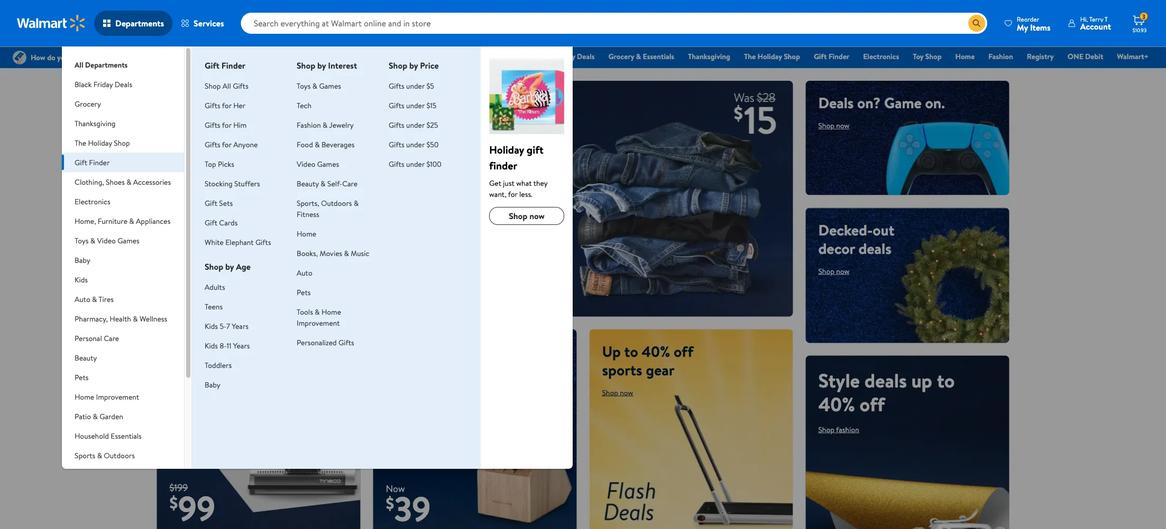 Task type: locate. For each thing, give the bounding box(es) containing it.
gifts for gifts for anyone
[[205, 139, 220, 150]]

auto & tires button
[[62, 290, 184, 309]]

home link down clear search field text icon
[[951, 51, 980, 62]]

home inside home deals up to 30% off
[[169, 240, 219, 267]]

0 horizontal spatial grocery
[[75, 99, 101, 109]]

gift finder up shop all gifts link
[[205, 60, 245, 71]]

deals inside dropdown button
[[115, 79, 132, 89]]

auto for auto link
[[297, 268, 312, 278]]

1 vertical spatial auto
[[75, 294, 90, 305]]

$ inside group
[[169, 491, 178, 515]]

0 horizontal spatial up
[[169, 264, 190, 291]]

0 horizontal spatial finder
[[89, 157, 110, 168]]

home link up 'books,'
[[297, 229, 316, 239]]

now down less.
[[529, 210, 545, 222]]

1 vertical spatial baby
[[205, 380, 220, 390]]

less.
[[519, 189, 532, 199]]

thanksgiving for "thanksgiving" dropdown button
[[75, 118, 115, 129]]

video inside dropdown button
[[97, 236, 116, 246]]

thanksgiving
[[688, 51, 730, 62], [75, 118, 115, 129]]

kids left 8-
[[205, 341, 218, 351]]

auto up 'pharmacy,'
[[75, 294, 90, 305]]

electronics button
[[62, 192, 184, 212]]

clothing,
[[75, 177, 104, 187]]

1 vertical spatial care
[[104, 333, 119, 344]]

for left her
[[222, 100, 232, 111]]

finder up the clothing,
[[89, 157, 110, 168]]

0 horizontal spatial the holiday shop
[[75, 138, 130, 148]]

& down home,
[[90, 236, 95, 246]]

essentials inside dropdown button
[[111, 431, 142, 442]]

2 horizontal spatial deals
[[818, 93, 854, 113]]

0 horizontal spatial off
[[169, 288, 195, 314]]

gifts up gifts under $15 'link'
[[389, 81, 404, 91]]

0 vertical spatial electronics
[[863, 51, 899, 62]]

&
[[636, 51, 641, 62], [312, 81, 317, 91], [323, 120, 328, 130], [315, 139, 320, 150], [126, 177, 131, 187], [321, 178, 326, 189], [354, 198, 359, 208], [129, 216, 134, 226], [90, 236, 95, 246], [344, 248, 349, 259], [92, 294, 97, 305], [315, 307, 320, 317], [133, 314, 138, 324], [93, 412, 98, 422], [97, 451, 102, 461], [126, 470, 131, 481]]

by for interest
[[317, 60, 326, 71]]

0 horizontal spatial black friday deals
[[75, 79, 132, 89]]

0 horizontal spatial improvement
[[96, 392, 139, 402]]

household
[[75, 431, 109, 442]]

0 vertical spatial kids
[[75, 275, 88, 285]]

1 vertical spatial thanksgiving
[[75, 118, 115, 129]]

thanksgiving for thanksgiving link
[[688, 51, 730, 62]]

baby
[[75, 255, 90, 265], [205, 380, 220, 390]]

registry link
[[1022, 51, 1059, 62]]

electronics down the clothing,
[[75, 196, 110, 207]]

& down walmart site-wide search box
[[636, 51, 641, 62]]

deals inside style deals up to 40% off
[[864, 368, 907, 394]]

1 horizontal spatial electronics
[[863, 51, 899, 62]]

off inside home deals up to 30% off
[[169, 288, 195, 314]]

to inside home deals up to 30% off
[[195, 264, 213, 291]]

& left 'self-'
[[321, 178, 326, 189]]

toys down home,
[[75, 236, 89, 246]]

top picks link
[[205, 159, 234, 169]]

1 horizontal spatial toys
[[297, 81, 311, 91]]

departments up black friday deals dropdown button
[[85, 59, 128, 70]]

shop inside 'dropdown button'
[[114, 138, 130, 148]]

1 vertical spatial video
[[97, 236, 116, 246]]

for for anyone
[[222, 139, 232, 150]]

food
[[297, 139, 313, 150]]

1 vertical spatial electronics
[[75, 196, 110, 207]]

home, furniture & appliances button
[[62, 212, 184, 231]]

thanksgiving inside thanksgiving link
[[688, 51, 730, 62]]

1 vertical spatial toys
[[75, 236, 89, 246]]

fashion left registry
[[989, 51, 1013, 62]]

care down health
[[104, 333, 119, 344]]

2 vertical spatial games
[[117, 236, 139, 246]]

gifts up gifts for him link
[[205, 100, 220, 111]]

improvement down the pets dropdown button
[[96, 392, 139, 402]]

now for high tech gifts, huge savings
[[187, 139, 201, 149]]

0 horizontal spatial to
[[195, 264, 213, 291]]

grocery inside grocery & essentials link
[[608, 51, 634, 62]]

shop now for decked-out decor deals
[[818, 266, 850, 277]]

by for price
[[409, 60, 418, 71]]

clothing, shoes & accessories
[[75, 177, 171, 187]]

0 vertical spatial black
[[536, 51, 554, 62]]

$ for $199
[[169, 491, 178, 515]]

0 horizontal spatial friday
[[93, 79, 113, 89]]

1 vertical spatial friday
[[93, 79, 113, 89]]

years right 11
[[233, 341, 250, 351]]

$5
[[426, 81, 434, 91]]

personalized gifts link
[[297, 338, 354, 348]]

0 horizontal spatial video
[[97, 236, 116, 246]]

video down furniture
[[97, 236, 116, 246]]

black inside black friday deals dropdown button
[[75, 79, 92, 89]]

holiday inside holiday gift finder get just what they want, for less.
[[489, 142, 524, 157]]

kids up "auto & tires" at the left bottom
[[75, 275, 88, 285]]

deals for style deals up to 40% off
[[864, 368, 907, 394]]

kids for kids 5-7 years
[[205, 321, 218, 332]]

grocery & essentials link
[[604, 51, 679, 62]]

3 under from the top
[[406, 120, 425, 130]]

1 vertical spatial up
[[911, 368, 932, 394]]

1 vertical spatial pets
[[75, 373, 89, 383]]

electronics inside dropdown button
[[75, 196, 110, 207]]

& left party
[[126, 470, 131, 481]]

Search search field
[[241, 13, 987, 34]]

gifts under $5 link
[[389, 81, 434, 91]]

1 vertical spatial black
[[75, 79, 92, 89]]

all up tech
[[223, 81, 231, 91]]

gift finder inside dropdown button
[[75, 157, 110, 168]]

kids left 5-
[[205, 321, 218, 332]]

black for black friday deals dropdown button
[[75, 79, 92, 89]]

now down savings
[[187, 139, 201, 149]]

gift sets link
[[205, 198, 233, 208]]

0 vertical spatial 40%
[[642, 341, 670, 362]]

games down home, furniture & appliances dropdown button
[[117, 236, 139, 246]]

& right tools
[[315, 307, 320, 317]]

2 horizontal spatial holiday
[[758, 51, 782, 62]]

$10.93
[[1133, 26, 1147, 34]]

toys & video games
[[75, 236, 139, 246]]

shop now for home deals up to 30% off
[[169, 322, 201, 332]]

shop fashion
[[818, 425, 859, 435]]

all up black friday deals dropdown button
[[75, 59, 83, 70]]

black friday deals inside black friday deals link
[[536, 51, 595, 62]]

now down sports
[[620, 388, 633, 398]]

pets inside dropdown button
[[75, 373, 89, 383]]

1 horizontal spatial $
[[386, 492, 394, 516]]

one debit link
[[1063, 51, 1108, 62]]

& right shoes
[[126, 177, 131, 187]]

40%
[[642, 341, 670, 362], [818, 391, 855, 418]]

pets down auto link
[[297, 287, 311, 298]]

tires
[[99, 294, 114, 305]]

0 vertical spatial black friday deals
[[536, 51, 595, 62]]

1 horizontal spatial 40%
[[818, 391, 855, 418]]

sports, outdoors & fitness
[[297, 198, 359, 219]]

2 horizontal spatial off
[[860, 391, 885, 418]]

to for home
[[195, 264, 213, 291]]

beauty for beauty
[[75, 353, 97, 363]]

gifts for gifts for her
[[205, 100, 220, 111]]

games down shop by interest
[[319, 81, 341, 91]]

baby down toddlers link
[[205, 380, 220, 390]]

gift up the clothing,
[[75, 157, 87, 168]]

electronics left the "toy"
[[863, 51, 899, 62]]

anyone
[[233, 139, 258, 150]]

pets up home improvement
[[75, 373, 89, 383]]

0 horizontal spatial $
[[169, 491, 178, 515]]

home link
[[951, 51, 980, 62], [297, 229, 316, 239]]

decked-
[[818, 220, 873, 240]]

1 vertical spatial 40%
[[818, 391, 855, 418]]

finder left electronics link
[[829, 51, 849, 62]]

high tech gifts, huge savings
[[169, 93, 306, 132]]

beauty down personal at the left of page
[[75, 353, 97, 363]]

1 horizontal spatial the
[[744, 51, 756, 62]]

kids for kids
[[75, 275, 88, 285]]

gifts for him link
[[205, 120, 247, 130]]

gifts down gifts under $50 link at the left top of page
[[389, 159, 404, 169]]

0 vertical spatial to
[[195, 264, 213, 291]]

gift for gift finder link
[[814, 51, 827, 62]]

appliances
[[136, 216, 170, 226]]

kids 5-7 years link
[[205, 321, 249, 332]]

thanksgiving inside "thanksgiving" dropdown button
[[75, 118, 115, 129]]

home,
[[75, 216, 96, 226]]

electronics
[[863, 51, 899, 62], [75, 196, 110, 207]]

1 vertical spatial to
[[624, 341, 638, 362]]

price
[[420, 60, 439, 71]]

auto up pets link
[[297, 268, 312, 278]]

toys & video games button
[[62, 231, 184, 251]]

gift right "the holiday shop" link
[[814, 51, 827, 62]]

1 vertical spatial years
[[233, 341, 250, 351]]

beverages
[[321, 139, 355, 150]]

& left tires
[[92, 294, 97, 305]]

gift left cards
[[205, 218, 217, 228]]

friday for black friday deals link
[[555, 51, 575, 62]]

electronics for electronics link
[[863, 51, 899, 62]]

0 horizontal spatial outdoors
[[104, 451, 135, 461]]

0 horizontal spatial auto
[[75, 294, 90, 305]]

1 vertical spatial outdoors
[[104, 451, 135, 461]]

by
[[317, 60, 326, 71], [409, 60, 418, 71], [225, 261, 234, 273]]

decor
[[818, 238, 855, 259]]

5 under from the top
[[406, 159, 425, 169]]

0 horizontal spatial deals
[[115, 79, 132, 89]]

under left $15
[[406, 100, 425, 111]]

0 horizontal spatial 40%
[[642, 341, 670, 362]]

black friday deals inside black friday deals dropdown button
[[75, 79, 132, 89]]

holiday inside 'dropdown button'
[[88, 138, 112, 148]]

to inside style deals up to 40% off
[[937, 368, 955, 394]]

0 horizontal spatial thanksgiving
[[75, 118, 115, 129]]

0 horizontal spatial baby
[[75, 255, 90, 265]]

1 horizontal spatial friday
[[555, 51, 575, 62]]

kids
[[75, 275, 88, 285], [205, 321, 218, 332], [205, 341, 218, 351]]

deals down walmart site-wide search box
[[577, 51, 595, 62]]

beauty up sports,
[[297, 178, 319, 189]]

0 horizontal spatial care
[[104, 333, 119, 344]]

deals on? game on.
[[818, 93, 945, 113]]

1 vertical spatial essentials
[[111, 431, 142, 442]]

years for kids 8-11 years
[[233, 341, 250, 351]]

gifts up her
[[233, 81, 248, 91]]

the holiday shop for "the holiday shop" link
[[744, 51, 800, 62]]

& inside sports, outdoors & fitness
[[354, 198, 359, 208]]

finder for gift finder link
[[829, 51, 849, 62]]

auto for auto & tires
[[75, 294, 90, 305]]

0 vertical spatial all
[[75, 59, 83, 70]]

2 horizontal spatial finder
[[829, 51, 849, 62]]

finder inside dropdown button
[[89, 157, 110, 168]]

& down 'beauty & self-care'
[[354, 198, 359, 208]]

now down decor
[[836, 266, 850, 277]]

0 horizontal spatial essentials
[[111, 431, 142, 442]]

gift finder for gift finder link
[[814, 51, 849, 62]]

seasonal
[[75, 470, 102, 481]]

0 horizontal spatial home link
[[297, 229, 316, 239]]

now dollar 39 null group
[[373, 483, 431, 530]]

services
[[194, 17, 224, 29]]

0 horizontal spatial pets
[[75, 373, 89, 383]]

essentials left thanksgiving link
[[643, 51, 674, 62]]

baby button
[[62, 251, 184, 270]]

shop now for high tech gifts, huge savings
[[169, 139, 201, 149]]

under left $50
[[406, 139, 425, 150]]

out
[[873, 220, 894, 240]]

2 under from the top
[[406, 100, 425, 111]]

fashion up food
[[297, 120, 321, 130]]

home link for sports, outdoors & fitness
[[297, 229, 316, 239]]

friday for black friday deals dropdown button
[[93, 79, 113, 89]]

the holiday shop inside 'dropdown button'
[[75, 138, 130, 148]]

gifts down gifts under $15 'link'
[[389, 120, 404, 130]]

now down deals on? game on.
[[836, 121, 850, 131]]

departments inside dropdown button
[[115, 17, 164, 29]]

furniture
[[98, 216, 127, 226]]

gifts under $50 link
[[389, 139, 439, 150]]

0 vertical spatial fashion
[[989, 51, 1013, 62]]

for left him
[[222, 120, 232, 130]]

deals left the on?
[[818, 93, 854, 113]]

games up beauty & self-care link
[[317, 159, 339, 169]]

deals up the grocery dropdown button
[[115, 79, 132, 89]]

1 horizontal spatial fashion
[[989, 51, 1013, 62]]

sets
[[219, 198, 233, 208]]

gifts up the top
[[205, 139, 220, 150]]

0 horizontal spatial holiday
[[88, 138, 112, 148]]

hi,
[[1080, 15, 1088, 24]]

music
[[351, 248, 369, 259]]

electronics link
[[858, 51, 904, 62]]

gifts under $50
[[389, 139, 439, 150]]

toys inside dropdown button
[[75, 236, 89, 246]]

& inside the 'tools & home improvement'
[[315, 307, 320, 317]]

under left $25
[[406, 120, 425, 130]]

they
[[533, 178, 548, 188]]

gift finder for gift finder dropdown button
[[75, 157, 110, 168]]

gift finder left electronics link
[[814, 51, 849, 62]]

years for kids 5-7 years
[[232, 321, 249, 332]]

grocery inside the grocery dropdown button
[[75, 99, 101, 109]]

under left $5 at the top
[[406, 81, 425, 91]]

tech
[[204, 93, 233, 113]]

movies
[[320, 248, 342, 259]]

0 vertical spatial friday
[[555, 51, 575, 62]]

4 under from the top
[[406, 139, 425, 150]]

under for $50
[[406, 139, 425, 150]]

deals inside home deals up to 30% off
[[224, 240, 266, 267]]

0 vertical spatial departments
[[115, 17, 164, 29]]

1 horizontal spatial improvement
[[297, 318, 340, 328]]

0 vertical spatial the holiday shop
[[744, 51, 800, 62]]

gift finder up the clothing,
[[75, 157, 110, 168]]

up inside style deals up to 40% off
[[911, 368, 932, 394]]

now for home deals up to 30% off
[[187, 322, 201, 332]]

tech link
[[297, 100, 312, 111]]

up
[[602, 341, 621, 362]]

$25
[[426, 120, 438, 130]]

him
[[233, 120, 247, 130]]

off inside style deals up to 40% off
[[860, 391, 885, 418]]

departments up all departments link
[[115, 17, 164, 29]]

gifts down gifts under $25
[[389, 139, 404, 150]]

1 horizontal spatial care
[[342, 178, 358, 189]]

under for $5
[[406, 81, 425, 91]]

40% inside style deals up to 40% off
[[818, 391, 855, 418]]

deals
[[859, 238, 891, 259], [224, 240, 266, 267], [428, 341, 461, 362], [864, 368, 907, 394]]

gifts under $15
[[389, 100, 437, 111]]

shop now link for up to 40% off sports gear
[[602, 388, 633, 398]]

0 vertical spatial auto
[[297, 268, 312, 278]]

1 horizontal spatial off
[[674, 341, 693, 362]]

1 horizontal spatial black
[[536, 51, 554, 62]]

1 horizontal spatial pets
[[297, 287, 311, 298]]

deals for black friday deals dropdown button
[[115, 79, 132, 89]]

outdoors
[[321, 198, 352, 208], [104, 451, 135, 461]]

up inside home deals up to 30% off
[[169, 264, 190, 291]]

1 horizontal spatial finder
[[221, 60, 245, 71]]

deals inside decked-out decor deals
[[859, 238, 891, 259]]

shop now link for deals on? game on.
[[818, 121, 850, 131]]

gifts down the "gifts under $5" link
[[389, 100, 404, 111]]

by for age
[[225, 261, 234, 273]]

kids inside dropdown button
[[75, 275, 88, 285]]

0 horizontal spatial fashion
[[297, 120, 321, 130]]

0 vertical spatial improvement
[[297, 318, 340, 328]]

services button
[[172, 11, 232, 36]]

outdoors down 'self-'
[[321, 198, 352, 208]]

1 horizontal spatial home link
[[951, 51, 980, 62]]

gifts down tech
[[205, 120, 220, 130]]

all departments link
[[62, 47, 184, 75]]

1 horizontal spatial holiday
[[489, 142, 524, 157]]

1 horizontal spatial all
[[223, 81, 231, 91]]

toys up tech
[[297, 81, 311, 91]]

baby down toys & video games
[[75, 255, 90, 265]]

the inside 'dropdown button'
[[75, 138, 86, 148]]

gifts for gifts for him
[[205, 120, 220, 130]]

by left age
[[225, 261, 234, 273]]

grocery down black friday deals dropdown button
[[75, 99, 101, 109]]

tech
[[297, 100, 312, 111]]

gift finder image
[[489, 59, 564, 134]]

thanksgiving link
[[683, 51, 735, 62]]

fitness
[[297, 209, 319, 219]]

pharmacy, health & wellness
[[75, 314, 167, 324]]

under left $100
[[406, 159, 425, 169]]

1 vertical spatial kids
[[205, 321, 218, 332]]

grocery for grocery
[[75, 99, 101, 109]]

for down 'just'
[[508, 189, 518, 199]]

under for $15
[[406, 100, 425, 111]]

1 vertical spatial off
[[674, 341, 693, 362]]

now for deals on? game on.
[[836, 121, 850, 131]]

sports,
[[297, 198, 319, 208]]

grocery down walmart site-wide search box
[[608, 51, 634, 62]]

by up toys & games link
[[317, 60, 326, 71]]

black inside black friday deals link
[[536, 51, 554, 62]]

the
[[744, 51, 756, 62], [75, 138, 86, 148]]

0 vertical spatial care
[[342, 178, 358, 189]]

years right 7
[[232, 321, 249, 332]]

1 horizontal spatial to
[[624, 341, 638, 362]]

$15
[[426, 100, 437, 111]]

40% right up
[[642, 341, 670, 362]]

$ inside the now dollar 39 null group
[[386, 492, 394, 516]]

by left price
[[409, 60, 418, 71]]

2 horizontal spatial by
[[409, 60, 418, 71]]

gift inside dropdown button
[[75, 157, 87, 168]]

0 vertical spatial up
[[169, 264, 190, 291]]

gift up shop all gifts
[[205, 60, 219, 71]]

beauty inside dropdown button
[[75, 353, 97, 363]]

walmart+
[[1117, 51, 1149, 62]]

outdoors down household essentials dropdown button
[[104, 451, 135, 461]]

care up sports, outdoors & fitness
[[342, 178, 358, 189]]

holiday gift finder get just what they want, for less.
[[489, 142, 548, 199]]

2 vertical spatial to
[[937, 368, 955, 394]]

games inside dropdown button
[[117, 236, 139, 246]]

gift
[[527, 142, 544, 157]]

1 horizontal spatial video
[[297, 159, 315, 169]]

video down food
[[297, 159, 315, 169]]

gift
[[814, 51, 827, 62], [205, 60, 219, 71], [75, 157, 87, 168], [205, 198, 217, 208], [205, 218, 217, 228]]

t
[[1105, 15, 1108, 24]]

1 horizontal spatial auto
[[297, 268, 312, 278]]

what
[[516, 178, 532, 188]]

1 vertical spatial the
[[75, 138, 86, 148]]

gift cards
[[205, 218, 238, 228]]

the for the holiday shop 'dropdown button'
[[75, 138, 86, 148]]

gift left sets
[[205, 198, 217, 208]]

baby inside dropdown button
[[75, 255, 90, 265]]

0 vertical spatial grocery
[[608, 51, 634, 62]]

home link for toy shop
[[951, 51, 980, 62]]

0 horizontal spatial toys
[[75, 236, 89, 246]]

friday inside dropdown button
[[93, 79, 113, 89]]

0 vertical spatial outdoors
[[321, 198, 352, 208]]

baby for baby dropdown button
[[75, 255, 90, 265]]

teens
[[205, 302, 223, 312]]

1 vertical spatial home link
[[297, 229, 316, 239]]

to inside up to 40% off sports gear
[[624, 341, 638, 362]]

home improvement
[[75, 392, 139, 402]]

finder up shop all gifts link
[[221, 60, 245, 71]]

auto inside "dropdown button"
[[75, 294, 90, 305]]

shop now link
[[818, 121, 850, 131], [169, 139, 201, 149], [489, 207, 564, 225], [818, 266, 850, 277], [169, 322, 201, 332], [602, 388, 633, 398]]

for left anyone
[[222, 139, 232, 150]]

fashion link
[[984, 51, 1018, 62]]

party
[[132, 470, 149, 481]]

0 horizontal spatial black
[[75, 79, 92, 89]]

now left 5-
[[187, 322, 201, 332]]

40% up shop fashion
[[818, 391, 855, 418]]

1 horizontal spatial deals
[[577, 51, 595, 62]]

improvement down tools
[[297, 318, 340, 328]]

pets for the pets dropdown button
[[75, 373, 89, 383]]

1 under from the top
[[406, 81, 425, 91]]

departments
[[115, 17, 164, 29], [85, 59, 128, 70]]

0 vertical spatial the
[[744, 51, 756, 62]]

& right furniture
[[129, 216, 134, 226]]

1 horizontal spatial up
[[911, 368, 932, 394]]

the holiday shop for the holiday shop 'dropdown button'
[[75, 138, 130, 148]]

1 vertical spatial black friday deals
[[75, 79, 132, 89]]

2 horizontal spatial to
[[937, 368, 955, 394]]

1 horizontal spatial black friday deals
[[536, 51, 595, 62]]

1 horizontal spatial outdoors
[[321, 198, 352, 208]]



Task type: vqa. For each thing, say whether or not it's contained in the screenshot.
Personal Care
yes



Task type: describe. For each thing, give the bounding box(es) containing it.
finder for gift finder dropdown button
[[89, 157, 110, 168]]

1 horizontal spatial gift finder
[[205, 60, 245, 71]]

improvement inside the 'tools & home improvement'
[[297, 318, 340, 328]]

now
[[386, 483, 405, 496]]

toddlers
[[205, 360, 232, 371]]

game
[[884, 93, 922, 113]]

& inside the seasonal decor & party supplies
[[126, 470, 131, 481]]

toys for toys & video games
[[75, 236, 89, 246]]

gifts right elephant
[[255, 237, 271, 247]]

11
[[227, 341, 231, 351]]

gifts for gifts under $100
[[389, 159, 404, 169]]

auto & tires
[[75, 294, 114, 305]]

on?
[[857, 93, 881, 113]]

sports
[[602, 360, 642, 381]]

jewelry
[[329, 120, 354, 130]]

& right health
[[133, 314, 138, 324]]

fashion & jewelry link
[[297, 120, 354, 130]]

& right "patio" on the bottom of the page
[[93, 412, 98, 422]]

40% inside up to 40% off sports gear
[[642, 341, 670, 362]]

gift for gift finder dropdown button
[[75, 157, 87, 168]]

deals for black friday deals link
[[577, 51, 595, 62]]

under for $25
[[406, 120, 425, 130]]

gifts for gifts under $50
[[389, 139, 404, 150]]

outdoors inside sports, outdoors & fitness
[[321, 198, 352, 208]]

registry
[[1027, 51, 1054, 62]]

0 horizontal spatial all
[[75, 59, 83, 70]]

sports
[[75, 451, 95, 461]]

electronics for electronics dropdown button
[[75, 196, 110, 207]]

baby link
[[205, 380, 220, 390]]

0 vertical spatial video
[[297, 159, 315, 169]]

off inside up to 40% off sports gear
[[674, 341, 693, 362]]

debit
[[1085, 51, 1103, 62]]

want,
[[489, 189, 506, 199]]

2 vertical spatial deals
[[818, 93, 854, 113]]

now for up to 40% off sports gear
[[620, 388, 633, 398]]

save big!
[[386, 230, 516, 277]]

patio & garden
[[75, 412, 123, 422]]

was dollar $199, now dollar 99 group
[[157, 482, 215, 530]]

pets for pets link
[[297, 287, 311, 298]]

$ for now
[[386, 492, 394, 516]]

personalized
[[297, 338, 337, 348]]

gift sets
[[205, 198, 233, 208]]

patio & garden button
[[62, 407, 184, 427]]

black friday deals for black friday deals dropdown button
[[75, 79, 132, 89]]

kids 8-11 years link
[[205, 341, 250, 351]]

fashion for fashion
[[989, 51, 1013, 62]]

outdoors inside dropdown button
[[104, 451, 135, 461]]

beauty & self-care
[[297, 178, 358, 189]]

on.
[[925, 93, 945, 113]]

toddlers link
[[205, 360, 232, 371]]

kids button
[[62, 270, 184, 290]]

shop now link for home deals up to 30% off
[[169, 322, 201, 332]]

fashion
[[836, 425, 859, 435]]

video games
[[297, 159, 339, 169]]

finder
[[489, 158, 517, 173]]

items
[[1030, 21, 1051, 33]]

gifts right personalized
[[339, 338, 354, 348]]

gifts under $15 link
[[389, 100, 437, 111]]

shop now for deals on? game on.
[[818, 121, 850, 131]]

1 vertical spatial games
[[317, 159, 339, 169]]

gifts under $100
[[389, 159, 441, 169]]

grocery for grocery & essentials
[[608, 51, 634, 62]]

savings
[[169, 111, 216, 132]]

books, movies & music
[[297, 248, 369, 259]]

1 horizontal spatial essentials
[[643, 51, 674, 62]]

gifts for gifts under $25
[[389, 120, 404, 130]]

gifts for gifts under $15
[[389, 100, 404, 111]]

walmart image
[[17, 15, 86, 32]]

$100
[[426, 159, 441, 169]]

off for home deals up to 30% off
[[169, 288, 195, 314]]

search icon image
[[972, 19, 981, 27]]

pharmacy,
[[75, 314, 108, 324]]

save
[[386, 230, 453, 277]]

home inside the 'tools & home improvement'
[[321, 307, 341, 317]]

5-
[[220, 321, 226, 332]]

$50
[[426, 139, 439, 150]]

for for him
[[222, 120, 232, 130]]

gift cards link
[[205, 218, 238, 228]]

holiday for the holiday shop 'dropdown button'
[[88, 138, 112, 148]]

gifts for him
[[205, 120, 247, 130]]

departments button
[[94, 11, 172, 36]]

under for $100
[[406, 159, 425, 169]]

& left "jewelry"
[[323, 120, 328, 130]]

care inside dropdown button
[[104, 333, 119, 344]]

for inside holiday gift finder get just what they want, for less.
[[508, 189, 518, 199]]

gifts for her link
[[205, 100, 245, 111]]

now for decked-out decor deals
[[836, 266, 850, 277]]

holiday for "the holiday shop" link
[[758, 51, 782, 62]]

get
[[489, 178, 501, 188]]

gifts for her
[[205, 100, 245, 111]]

shop now link for high tech gifts, huge savings
[[169, 139, 201, 149]]

1 vertical spatial departments
[[85, 59, 128, 70]]

gifts for gifts under $5
[[389, 81, 404, 91]]

shoes
[[106, 177, 125, 187]]

terry
[[1089, 15, 1103, 24]]

Walmart Site-Wide search field
[[241, 13, 987, 34]]

home inside dropdown button
[[75, 392, 94, 402]]

kids for kids 8-11 years
[[205, 341, 218, 351]]

household essentials
[[75, 431, 142, 442]]

off for style deals up to 40% off
[[860, 391, 885, 418]]

top picks
[[205, 159, 234, 169]]

black for black friday deals link
[[536, 51, 554, 62]]

served
[[488, 341, 531, 362]]

shop now link for decked-out decor deals
[[818, 266, 850, 277]]

gift finder button
[[62, 153, 184, 172]]

up for style deals up to 40% off
[[911, 368, 932, 394]]

thanksgiving button
[[62, 114, 184, 133]]

health
[[110, 314, 131, 324]]

fashion for fashion & jewelry
[[297, 120, 321, 130]]

patio
[[75, 412, 91, 422]]

deals for home deals up to 30% off
[[224, 240, 266, 267]]

supplies
[[75, 481, 101, 492]]

& right sports
[[97, 451, 102, 461]]

gift for the gift cards link
[[205, 218, 217, 228]]

toys for toys & games
[[297, 81, 311, 91]]

beauty for beauty & self-care
[[297, 178, 319, 189]]

black friday deals link
[[532, 51, 599, 62]]

seasonal decor & party supplies button
[[62, 466, 184, 497]]

books,
[[297, 248, 318, 259]]

baby for baby link
[[205, 380, 220, 390]]

improvement inside dropdown button
[[96, 392, 139, 402]]

shop by age
[[205, 261, 251, 273]]

pets link
[[297, 287, 311, 298]]

& down shop by interest
[[312, 81, 317, 91]]

gift finder link
[[809, 51, 854, 62]]

deals for home deals are served
[[428, 341, 461, 362]]

to for style
[[937, 368, 955, 394]]

black friday deals button
[[62, 75, 184, 94]]

black friday deals for black friday deals link
[[536, 51, 595, 62]]

video games link
[[297, 159, 339, 169]]

one
[[1068, 51, 1083, 62]]

white elephant gifts
[[205, 237, 271, 247]]

home deals are served
[[386, 341, 531, 362]]

0 vertical spatial games
[[319, 81, 341, 91]]

& right food
[[315, 139, 320, 150]]

shop now for up to 40% off sports gear
[[602, 388, 633, 398]]

clear search field text image
[[956, 19, 964, 28]]

1 vertical spatial all
[[223, 81, 231, 91]]

up for home deals up to 30% off
[[169, 264, 190, 291]]

gear
[[646, 360, 675, 381]]

top
[[205, 159, 216, 169]]

for for her
[[222, 100, 232, 111]]

household essentials button
[[62, 427, 184, 446]]

cards
[[219, 218, 238, 228]]

personal care button
[[62, 329, 184, 348]]

gift for gift sets link
[[205, 198, 217, 208]]

$199
[[169, 482, 188, 495]]

& left 'music'
[[344, 248, 349, 259]]

the for "the holiday shop" link
[[744, 51, 756, 62]]



